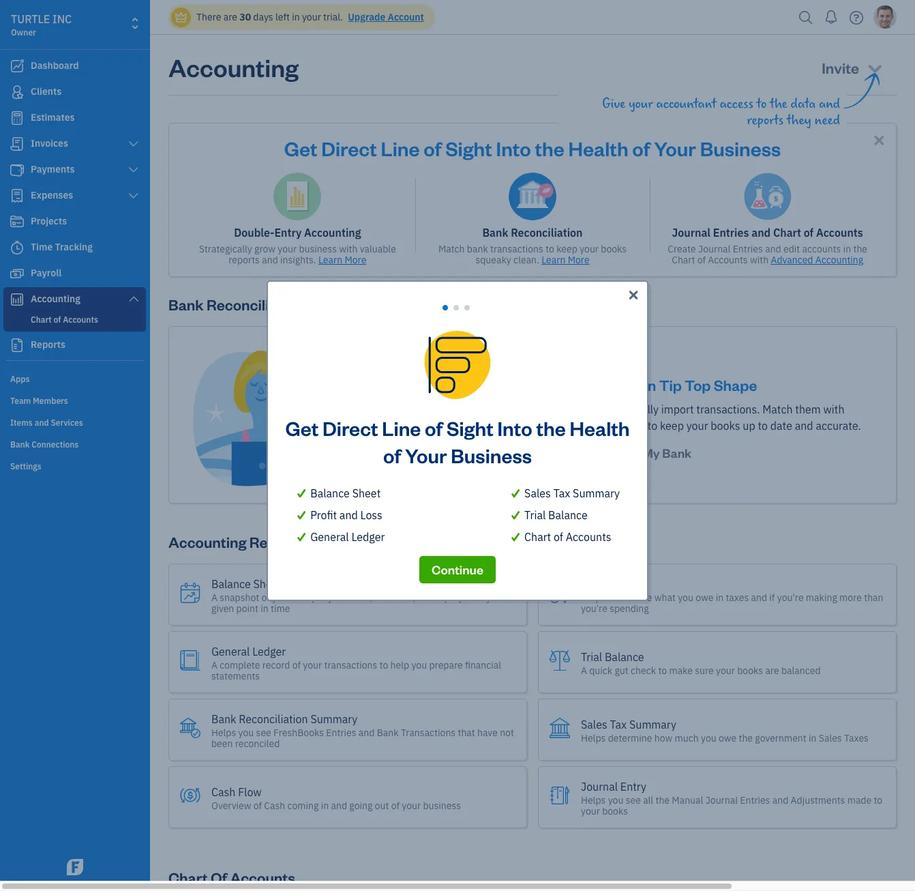Task type: locate. For each thing, give the bounding box(es) containing it.
1 vertical spatial are
[[766, 664, 780, 677]]

owe
[[696, 591, 714, 604], [719, 732, 737, 744]]

a for trial balance
[[581, 664, 588, 677]]

taxes
[[845, 732, 869, 744]]

1 vertical spatial your
[[565, 375, 596, 395]]

to inside journal entry helps you see all the manual journal entries and adjustments made to your books
[[875, 794, 883, 806]]

0 vertical spatial snapshot
[[441, 537, 489, 552]]

with inside strategically grow your business with valuable reports and insights.
[[339, 243, 358, 255]]

1 vertical spatial get
[[286, 415, 319, 441]]

grow
[[255, 243, 276, 255]]

ledger inside the get direct line of sight into the health of your business dialog
[[352, 530, 385, 544]]

in right the coming
[[321, 800, 329, 812]]

0 horizontal spatial snapshot
[[220, 591, 259, 604]]

check image
[[296, 507, 308, 523], [510, 529, 522, 545]]

0 horizontal spatial see
[[256, 727, 272, 739]]

business right out
[[423, 800, 461, 812]]

more for double-entry accounting
[[345, 254, 367, 266]]

0 vertical spatial freshbooks
[[588, 419, 646, 433]]

in inside profit & loss helps determine what you owe in taxes and if you're making more than you're spending
[[716, 591, 724, 604]]

check image
[[296, 485, 308, 501], [510, 485, 522, 501], [510, 507, 522, 523], [296, 529, 308, 545]]

entries up cash flow overview of cash coming in and going out of your business
[[326, 727, 357, 739]]

to left help
[[380, 659, 389, 671]]

0 vertical spatial tax
[[554, 486, 571, 500]]

0 vertical spatial cash
[[212, 785, 236, 799]]

0 horizontal spatial ledger
[[253, 645, 286, 658]]

your right "sure"
[[717, 664, 736, 677]]

bank reconciliation up match bank transactions to keep your books squeaky clean.
[[483, 226, 583, 240]]

business inside strategically grow your business with valuable reports and insights.
[[299, 243, 337, 255]]

summary for sales tax summary
[[573, 486, 620, 500]]

tax up the trial balance
[[554, 486, 571, 500]]

1 horizontal spatial connect
[[592, 445, 641, 461]]

trial balance
[[525, 508, 588, 522]]

0 vertical spatial business
[[701, 135, 782, 161]]

helps
[[582, 591, 606, 604], [212, 727, 236, 739], [582, 732, 606, 744], [582, 794, 606, 806]]

accounts
[[803, 243, 842, 255]]

date
[[771, 419, 793, 433]]

entries
[[714, 226, 750, 240], [733, 243, 764, 255], [326, 727, 357, 739], [741, 794, 771, 806]]

to inside general ledger a complete record of your transactions to help you prepare financial statements
[[380, 659, 389, 671]]

sheet inside the get direct line of sight into the health of your business dialog
[[353, 486, 381, 500]]

and left adjustments
[[773, 794, 789, 806]]

ledger inside general ledger a complete record of your transactions to help you prepare financial statements
[[253, 645, 286, 658]]

1 vertical spatial health
[[570, 415, 630, 441]]

connect your bank account to begin matching your bank transactions image
[[191, 349, 410, 488]]

your
[[302, 11, 321, 23], [278, 243, 297, 255], [580, 243, 599, 255], [488, 403, 510, 416], [687, 419, 709, 433], [506, 537, 530, 552], [272, 591, 291, 604], [303, 659, 322, 671], [717, 664, 736, 677], [402, 800, 421, 812], [582, 805, 601, 817]]

bank left clean.
[[467, 243, 489, 255]]

1 horizontal spatial general
[[311, 530, 349, 544]]

0 horizontal spatial trial
[[525, 508, 546, 522]]

0 vertical spatial connect
[[445, 403, 485, 416]]

search image
[[796, 7, 818, 28]]

your down import
[[687, 419, 709, 433]]

transactions
[[491, 243, 544, 255], [325, 659, 378, 671]]

bank inside button
[[663, 445, 692, 461]]

flow
[[238, 785, 262, 799]]

1 vertical spatial sheet
[[254, 577, 282, 591]]

strategically grow your business with valuable reports and insights.
[[199, 243, 396, 266]]

profit inside the get direct line of sight into the health of your business dialog
[[311, 508, 337, 522]]

your
[[655, 135, 697, 161], [565, 375, 596, 395], [405, 442, 447, 468]]

your inside trial balance a quick gut check to make sure your books are balanced
[[717, 664, 736, 677]]

sight inside dialog
[[447, 415, 494, 441]]

1 vertical spatial entry
[[621, 780, 647, 793]]

at
[[465, 591, 474, 604]]

helps inside profit & loss helps determine what you owe in taxes and if you're making more than you're spending
[[582, 591, 606, 604]]

to inside match bank transactions to keep your books squeaky clean.
[[546, 243, 555, 255]]

1 vertical spatial ledger
[[253, 645, 286, 658]]

1 determine from the top
[[609, 591, 653, 604]]

to right made
[[875, 794, 883, 806]]

bank right my
[[663, 445, 692, 461]]

1 vertical spatial direct
[[323, 415, 379, 441]]

profit for profit & loss helps determine what you owe in taxes and if you're making more than you're spending
[[582, 577, 608, 591]]

0 vertical spatial sales
[[525, 486, 551, 500]]

2 vertical spatial your
[[405, 442, 447, 468]]

0 horizontal spatial owe
[[696, 591, 714, 604]]

1 chevron large down image from the top
[[127, 139, 140, 149]]

are left balanced
[[766, 664, 780, 677]]

profit for profit and loss
[[311, 508, 337, 522]]

given
[[212, 602, 234, 615]]

and inside bank reconciliation summary helps you see freshbooks entries and bank transactions that have not been reconciled
[[359, 727, 375, 739]]

connect for my
[[592, 445, 641, 461]]

trial balance a quick gut check to make sure your books are balanced
[[581, 650, 821, 677]]

with up accurate.
[[824, 403, 845, 416]]

connect left my
[[592, 445, 641, 461]]

connect inside button
[[592, 445, 641, 461]]

you inside journal entry helps you see all the manual journal entries and adjustments made to your books
[[609, 794, 624, 806]]

keep right clean.
[[557, 243, 578, 255]]

of inside balance sheet a snapshot of your company's assets, liabilities, and equity at any given point in time
[[262, 591, 270, 604]]

you left the all
[[609, 794, 624, 806]]

the inside journal entry helps you see all the manual journal entries and adjustments made to your books
[[656, 794, 670, 806]]

1 horizontal spatial freshbooks
[[588, 419, 646, 433]]

trial inside trial balance a quick gut check to make sure your books are balanced
[[581, 650, 603, 664]]

cash left the coming
[[264, 800, 285, 812]]

2 determine from the top
[[609, 732, 653, 744]]

keep inside connect your bank account to automatically import transactions. match them with income and expenses tracked in freshbooks to keep your books up to date and accurate.
[[661, 419, 685, 433]]

determine
[[609, 591, 653, 604], [609, 732, 653, 744]]

bank up squeaky
[[483, 226, 509, 240]]

1 horizontal spatial owe
[[719, 732, 737, 744]]

prepare
[[430, 659, 463, 671]]

double-entry accounting
[[234, 226, 361, 240]]

with down 'journal entries and chart of accounts'
[[751, 254, 769, 266]]

accounts
[[817, 226, 864, 240], [709, 254, 749, 266], [566, 530, 612, 544], [230, 868, 295, 887]]

general for general ledger a complete record of your transactions to help you prepare financial statements
[[212, 645, 250, 658]]

0 horizontal spatial transactions
[[325, 659, 378, 671]]

balance up gut
[[605, 650, 645, 664]]

time
[[271, 602, 290, 615]]

sheet for balance sheet a snapshot of your company's assets, liabilities, and equity at any given point in time
[[254, 577, 282, 591]]

0 vertical spatial financial
[[533, 537, 583, 552]]

general ledger a complete record of your transactions to help you prepare financial statements
[[212, 645, 502, 682]]

sales for sales tax summary helps determine how much you owe the government in sales taxes
[[582, 718, 608, 731]]

your inside dialog
[[405, 442, 447, 468]]

1 horizontal spatial loss
[[621, 577, 643, 591]]

0 vertical spatial match
[[439, 243, 465, 255]]

close image
[[872, 132, 888, 148], [627, 287, 641, 303]]

cash up overview
[[212, 785, 236, 799]]

sheet for balance sheet
[[353, 486, 381, 500]]

making
[[807, 591, 838, 604]]

balance up given
[[212, 577, 251, 591]]

learn for reconciliation
[[542, 254, 566, 266]]

2 vertical spatial chevron large down image
[[127, 190, 140, 201]]

in right the "left"
[[292, 11, 300, 23]]

to up my
[[648, 419, 658, 433]]

determine for loss
[[609, 591, 653, 604]]

general down profit and loss
[[311, 530, 349, 544]]

books right "sure"
[[738, 664, 764, 677]]

your inside journal entry helps you see all the manual journal entries and adjustments made to your books
[[582, 805, 601, 817]]

general inside general ledger a complete record of your transactions to help you prepare financial statements
[[212, 645, 250, 658]]

learn right clean.
[[542, 254, 566, 266]]

tax
[[554, 486, 571, 500], [611, 718, 627, 731]]

profit and loss
[[311, 508, 383, 522]]

profit
[[311, 508, 337, 522], [582, 577, 608, 591]]

0 horizontal spatial match
[[439, 243, 465, 255]]

crown image
[[174, 10, 188, 24]]

0 vertical spatial chevron large down image
[[127, 139, 140, 149]]

learn more right clean.
[[542, 254, 590, 266]]

assets,
[[342, 591, 372, 604]]

1 horizontal spatial transactions
[[491, 243, 544, 255]]

summary
[[573, 486, 620, 500], [311, 712, 358, 726], [630, 718, 677, 731]]

business
[[701, 135, 782, 161], [451, 442, 532, 468]]

0 horizontal spatial learn more
[[319, 254, 367, 266]]

and left going
[[331, 800, 347, 812]]

entry for journal
[[621, 780, 647, 793]]

1 vertical spatial freshbooks
[[274, 727, 324, 739]]

2 chevron large down image from the top
[[127, 164, 140, 175]]

learn more for double-entry accounting
[[319, 254, 367, 266]]

import
[[662, 403, 695, 416]]

keep inside match bank transactions to keep your books squeaky clean.
[[557, 243, 578, 255]]

apps image
[[10, 373, 146, 384]]

you're right if
[[778, 591, 804, 604]]

accounting
[[169, 51, 299, 83], [304, 226, 361, 240], [816, 254, 864, 266], [169, 532, 247, 552]]

1 vertical spatial see
[[626, 794, 641, 806]]

journal entries and chart of accounts image
[[744, 173, 792, 220]]

check image for trial balance
[[510, 507, 522, 523]]

1 horizontal spatial tax
[[611, 718, 627, 731]]

see right been
[[256, 727, 272, 739]]

transactions inside match bank transactions to keep your books squeaky clean.
[[491, 243, 544, 255]]

snapshot
[[441, 537, 489, 552], [220, 591, 259, 604]]

profit down "balance sheet"
[[311, 508, 337, 522]]

made
[[848, 794, 872, 806]]

to left make
[[659, 664, 668, 677]]

1 horizontal spatial learn more
[[542, 254, 590, 266]]

chart image
[[9, 293, 25, 306]]

your down the double-entry accounting
[[278, 243, 297, 255]]

tax for sales tax summary
[[554, 486, 571, 500]]

determine inside profit & loss helps determine what you owe in taxes and if you're making more than you're spending
[[609, 591, 653, 604]]

transactions down bank reconciliation image
[[491, 243, 544, 255]]

chevron large down image
[[127, 139, 140, 149], [127, 164, 140, 175], [127, 190, 140, 201]]

entries inside bank reconciliation summary helps you see freshbooks entries and bank transactions that have not been reconciled
[[326, 727, 357, 739]]

dashboard image
[[9, 59, 25, 73]]

tip
[[660, 375, 683, 395]]

1 vertical spatial loss
[[621, 577, 643, 591]]

determine left the how
[[609, 732, 653, 744]]

entry for double-
[[275, 226, 302, 240]]

0 horizontal spatial business
[[451, 442, 532, 468]]

summary inside bank reconciliation summary helps you see freshbooks entries and bank transactions that have not been reconciled
[[311, 712, 358, 726]]

0 vertical spatial see
[[256, 727, 272, 739]]

0 horizontal spatial your
[[405, 442, 447, 468]]

0 vertical spatial bank reconciliation
[[483, 226, 583, 240]]

helps down statements
[[212, 727, 236, 739]]

1 vertical spatial owe
[[719, 732, 737, 744]]

check image for general ledger
[[296, 529, 308, 545]]

items and services image
[[10, 417, 146, 428]]

general inside the get direct line of sight into the health of your business dialog
[[311, 530, 349, 544]]

0 horizontal spatial cash
[[212, 785, 236, 799]]

journal entries and chart of accounts
[[673, 226, 864, 240]]

check image up reports
[[296, 507, 308, 523]]

learn
[[319, 254, 343, 266], [542, 254, 566, 266]]

your right out
[[402, 800, 421, 812]]

sheet inside balance sheet a snapshot of your company's assets, liabilities, and equity at any given point in time
[[254, 577, 282, 591]]

owe right "much"
[[719, 732, 737, 744]]

accounts down the trial balance
[[566, 530, 612, 544]]

your right the record at the bottom left of the page
[[303, 659, 322, 671]]

chevron large down image for expense icon
[[127, 190, 140, 201]]

learn for entry
[[319, 254, 343, 266]]

in right government
[[809, 732, 817, 744]]

1 horizontal spatial check image
[[510, 529, 522, 545]]

snapshot left time
[[220, 591, 259, 604]]

your left company's
[[272, 591, 291, 604]]

summary inside sales tax summary helps determine how much you owe the government in sales taxes
[[630, 718, 677, 731]]

transactions inside general ledger a complete record of your transactions to help you prepare financial statements
[[325, 659, 378, 671]]

books left create
[[601, 243, 627, 255]]

reconciliation
[[511, 226, 583, 240], [207, 295, 303, 314], [239, 712, 308, 726]]

close image inside the get direct line of sight into the health of your business dialog
[[627, 287, 641, 303]]

helps inside sales tax summary helps determine how much you owe the government in sales taxes
[[582, 732, 606, 744]]

your left "trial."
[[302, 11, 321, 23]]

bank left transactions
[[377, 727, 399, 739]]

with left the valuable
[[339, 243, 358, 255]]

freshbooks inside connect your bank account to automatically import transactions. match them with income and expenses tracked in freshbooks to keep your books up to date and accurate.
[[588, 419, 646, 433]]

you're left spending
[[582, 602, 608, 615]]

2 more from the left
[[568, 254, 590, 266]]

are inside trial balance a quick gut check to make sure your books are balanced
[[766, 664, 780, 677]]

1 vertical spatial sales
[[582, 718, 608, 731]]

payment image
[[9, 163, 25, 177]]

tax inside sales tax summary helps determine how much you owe the government in sales taxes
[[611, 718, 627, 731]]

entry up strategically grow your business with valuable reports and insights.
[[275, 226, 302, 240]]

0 horizontal spatial connect
[[445, 403, 485, 416]]

match left squeaky
[[439, 243, 465, 255]]

determine for summary
[[609, 732, 653, 744]]

balanced
[[782, 664, 821, 677]]

chart
[[774, 226, 802, 240], [672, 254, 696, 266], [525, 530, 552, 544], [169, 868, 208, 887]]

entry inside journal entry helps you see all the manual journal entries and adjustments made to your books
[[621, 780, 647, 793]]

how
[[655, 732, 673, 744]]

bank inside connect your bank account to automatically import transactions. match them with income and expenses tracked in freshbooks to keep your books up to date and accurate.
[[512, 403, 536, 416]]

check
[[631, 664, 657, 677]]

0 vertical spatial general
[[311, 530, 349, 544]]

left
[[276, 11, 290, 23]]

1 vertical spatial check image
[[510, 529, 522, 545]]

1 vertical spatial chevron large down image
[[127, 164, 140, 175]]

helps left the all
[[582, 794, 606, 806]]

1 vertical spatial tax
[[611, 718, 627, 731]]

1 more from the left
[[345, 254, 367, 266]]

1 vertical spatial business
[[451, 442, 532, 468]]

0 horizontal spatial bank reconciliation
[[169, 295, 303, 314]]

income
[[428, 419, 464, 433]]

more right insights.
[[345, 254, 367, 266]]

summary up the how
[[630, 718, 677, 731]]

general for general ledger
[[311, 530, 349, 544]]

business
[[299, 243, 337, 255], [423, 800, 461, 812]]

2 learn more from the left
[[542, 254, 590, 266]]

1 vertical spatial transactions
[[325, 659, 378, 671]]

expense image
[[9, 189, 25, 203]]

summary for sales tax summary helps determine how much you owe the government in sales taxes
[[630, 718, 677, 731]]

and down them
[[796, 419, 814, 433]]

and down 'journal entries and chart of accounts'
[[766, 243, 782, 255]]

match up date
[[763, 403, 793, 416]]

0 horizontal spatial sales
[[525, 486, 551, 500]]

into up bank reconciliation image
[[497, 135, 532, 161]]

to
[[546, 243, 555, 255], [580, 403, 590, 416], [648, 419, 658, 433], [759, 419, 769, 433], [380, 659, 389, 671], [659, 664, 668, 677], [875, 794, 883, 806]]

the left government
[[739, 732, 754, 744]]

1 vertical spatial business
[[423, 800, 461, 812]]

1 horizontal spatial with
[[751, 254, 769, 266]]

0 horizontal spatial tax
[[554, 486, 571, 500]]

0 vertical spatial bank
[[467, 243, 489, 255]]

1 vertical spatial close image
[[627, 287, 641, 303]]

you inside profit & loss helps determine what you owe in taxes and if you're making more than you're spending
[[679, 591, 694, 604]]

0 vertical spatial owe
[[696, 591, 714, 604]]

double-
[[234, 226, 275, 240]]

bank reconciliation image
[[509, 173, 557, 220]]

2 horizontal spatial with
[[824, 403, 845, 416]]

you right "much"
[[702, 732, 717, 744]]

helps for sales tax summary
[[582, 732, 606, 744]]

loss inside profit & loss helps determine what you owe in taxes and if you're making more than you're spending
[[621, 577, 643, 591]]

1 horizontal spatial ledger
[[352, 530, 385, 544]]

bank connections image
[[10, 439, 146, 450]]

cash flow overview of cash coming in and going out of your business
[[212, 785, 461, 812]]

entries left adjustments
[[741, 794, 771, 806]]

2 vertical spatial sales
[[820, 732, 843, 744]]

0 horizontal spatial close image
[[627, 287, 641, 303]]

are
[[224, 11, 237, 23], [766, 664, 780, 677]]

your right clean.
[[580, 243, 599, 255]]

0 horizontal spatial summary
[[311, 712, 358, 726]]

ledger down profit and loss
[[352, 530, 385, 544]]

a left point
[[212, 591, 218, 604]]

1 vertical spatial connect
[[592, 445, 641, 461]]

invoice image
[[9, 137, 25, 151]]

0 horizontal spatial freshbooks
[[274, 727, 324, 739]]

keep down import
[[661, 419, 685, 433]]

automatically
[[593, 403, 659, 416]]

and
[[752, 226, 771, 240], [766, 243, 782, 255], [262, 254, 278, 266], [467, 419, 485, 433], [796, 419, 814, 433], [340, 508, 358, 522], [418, 591, 434, 604], [752, 591, 768, 604], [359, 727, 375, 739], [773, 794, 789, 806], [331, 800, 347, 812]]

tax down gut
[[611, 718, 627, 731]]

determine down & at bottom right
[[609, 591, 653, 604]]

check image for sales tax summary
[[510, 485, 522, 501]]

of
[[211, 868, 227, 887]]

1 horizontal spatial business
[[423, 800, 461, 812]]

0 vertical spatial entry
[[275, 226, 302, 240]]

helps for profit & loss
[[582, 591, 606, 604]]

connect your bank account to automatically import transactions. match them with income and expenses tracked in freshbooks to keep your books up to date and accurate.
[[428, 403, 862, 433]]

double-entry accounting image
[[274, 173, 322, 220]]

trial
[[525, 508, 546, 522], [581, 650, 603, 664]]

liabilities,
[[375, 591, 416, 604]]

reconciliation up match bank transactions to keep your books squeaky clean.
[[511, 226, 583, 240]]

your inside match bank transactions to keep your books squeaky clean.
[[580, 243, 599, 255]]

1 horizontal spatial cash
[[264, 800, 285, 812]]

1 learn from the left
[[319, 254, 343, 266]]

sales inside the get direct line of sight into the health of your business dialog
[[525, 486, 551, 500]]

snapshot inside balance sheet a snapshot of your company's assets, liabilities, and equity at any given point in time
[[220, 591, 259, 604]]

reports
[[229, 254, 260, 266]]

connect inside connect your bank account to automatically import transactions. match them with income and expenses tracked in freshbooks to keep your books up to date and accurate.
[[445, 403, 485, 416]]

summary down general ledger a complete record of your transactions to help you prepare financial statements at the bottom
[[311, 712, 358, 726]]

bank inside match bank transactions to keep your books squeaky clean.
[[467, 243, 489, 255]]

determine inside sales tax summary helps determine how much you owe the government in sales taxes
[[609, 732, 653, 744]]

bank reconciliation down reports
[[169, 295, 303, 314]]

you right been
[[239, 727, 254, 739]]

the up bank reconciliation image
[[535, 135, 565, 161]]

a inside trial balance a quick gut check to make sure your books are balanced
[[581, 664, 588, 677]]

any
[[476, 591, 491, 604]]

tax for sales tax summary helps determine how much you owe the government in sales taxes
[[611, 718, 627, 731]]

reconciliation down reports
[[207, 295, 303, 314]]

1 horizontal spatial trial
[[581, 650, 603, 664]]

books inside match bank transactions to keep your books squeaky clean.
[[601, 243, 627, 255]]

than
[[865, 591, 884, 604]]

helps left spending
[[582, 591, 606, 604]]

1 horizontal spatial business
[[701, 135, 782, 161]]

entries down 'journal entries and chart of accounts'
[[733, 243, 764, 255]]

0 vertical spatial trial
[[525, 508, 546, 522]]

loss for and
[[361, 508, 383, 522]]

bank
[[483, 226, 509, 240], [169, 295, 204, 314], [663, 445, 692, 461], [212, 712, 236, 726], [377, 727, 399, 739]]

owe left "taxes"
[[696, 591, 714, 604]]

1 vertical spatial into
[[498, 415, 533, 441]]

statements
[[212, 670, 260, 682]]

more
[[345, 254, 367, 266], [568, 254, 590, 266]]

to right clean.
[[546, 243, 555, 255]]

learn right insights.
[[319, 254, 343, 266]]

1 horizontal spatial summary
[[573, 486, 620, 500]]

1 horizontal spatial profit
[[582, 577, 608, 591]]

learn more right insights.
[[319, 254, 367, 266]]

profit inside profit & loss helps determine what you owe in taxes and if you're making more than you're spending
[[582, 577, 608, 591]]

connect my bank button
[[580, 440, 705, 467]]

2 learn from the left
[[542, 254, 566, 266]]

financial inside general ledger a complete record of your transactions to help you prepare financial statements
[[465, 659, 502, 671]]

and up general ledger
[[340, 508, 358, 522]]

get direct line of sight into the health of your business inside dialog
[[286, 415, 630, 468]]

0 vertical spatial close image
[[872, 132, 888, 148]]

0 vertical spatial ledger
[[352, 530, 385, 544]]

bank reconciliation
[[483, 226, 583, 240], [169, 295, 303, 314]]

government
[[756, 732, 807, 744]]

sales up the trial balance
[[525, 486, 551, 500]]

line
[[381, 135, 420, 161], [382, 415, 421, 441]]

books down transactions. on the top right of page
[[711, 419, 741, 433]]

you right the what
[[679, 591, 694, 604]]

and left equity
[[418, 591, 434, 604]]

helps inside journal entry helps you see all the manual journal entries and adjustments made to your books
[[582, 794, 606, 806]]

1 learn more from the left
[[319, 254, 367, 266]]

the inside create journal entries and edit accounts in the chart of accounts with
[[854, 243, 868, 255]]

in
[[292, 11, 300, 23], [844, 243, 852, 255], [645, 375, 657, 395], [576, 419, 585, 433], [716, 591, 724, 604], [261, 602, 269, 615], [809, 732, 817, 744], [321, 800, 329, 812]]

create
[[668, 243, 697, 255]]

1 vertical spatial trial
[[581, 650, 603, 664]]

2 horizontal spatial summary
[[630, 718, 677, 731]]

0 vertical spatial sheet
[[353, 486, 381, 500]]

and left if
[[752, 591, 768, 604]]

gut
[[615, 664, 629, 677]]

1 vertical spatial snapshot
[[220, 591, 259, 604]]

sales left taxes
[[820, 732, 843, 744]]

match inside connect your bank account to automatically import transactions. match them with income and expenses tracked in freshbooks to keep your books up to date and accurate.
[[763, 403, 793, 416]]

money image
[[9, 267, 25, 281]]

1 horizontal spatial see
[[626, 794, 641, 806]]

0 vertical spatial keep
[[557, 243, 578, 255]]

in right accounts at the top right of the page
[[844, 243, 852, 255]]

business down expenses
[[451, 442, 532, 468]]

a left complete
[[212, 659, 218, 671]]

expenses
[[488, 419, 534, 433]]

into inside get direct line of sight into the health of your business
[[498, 415, 533, 441]]

connect up income
[[445, 403, 485, 416]]

1 vertical spatial determine
[[609, 732, 653, 744]]

entries inside journal entry helps you see all the manual journal entries and adjustments made to your books
[[741, 794, 771, 806]]

bank up been
[[212, 712, 236, 726]]

helps inside bank reconciliation summary helps you see freshbooks entries and bank transactions that have not been reconciled
[[212, 727, 236, 739]]

valuable
[[360, 243, 396, 255]]

a
[[431, 537, 438, 552]]

1 horizontal spatial are
[[766, 664, 780, 677]]

inc
[[53, 12, 72, 26]]

turtle inc owner
[[11, 12, 72, 38]]

balance inside balance sheet a snapshot of your company's assets, liabilities, and equity at any given point in time
[[212, 577, 251, 591]]

0 horizontal spatial more
[[345, 254, 367, 266]]

a inside general ledger a complete record of your transactions to help you prepare financial statements
[[212, 659, 218, 671]]

chevron large down image
[[127, 293, 140, 304]]

loss for &
[[621, 577, 643, 591]]

summary inside the get direct line of sight into the health of your business dialog
[[573, 486, 620, 500]]

3 chevron large down image from the top
[[127, 190, 140, 201]]



Task type: describe. For each thing, give the bounding box(es) containing it.
0 vertical spatial get
[[284, 135, 318, 161]]

chart inside create journal entries and edit accounts in the chart of accounts with
[[672, 254, 696, 266]]

entries up create journal entries and edit accounts in the chart of accounts with
[[714, 226, 750, 240]]

to inside trial balance a quick gut check to make sure your books are balanced
[[659, 664, 668, 677]]

and inside the get direct line of sight into the health of your business dialog
[[340, 508, 358, 522]]

&
[[611, 577, 618, 591]]

continue button
[[420, 556, 496, 583]]

get a snapshot of your financial position
[[409, 537, 627, 552]]

bank reconciliation summary helps you see freshbooks entries and bank transactions that have not been reconciled
[[212, 712, 515, 750]]

0 vertical spatial get direct line of sight into the health of your business
[[284, 135, 782, 161]]

chart of accounts
[[169, 868, 295, 887]]

complete
[[220, 659, 260, 671]]

1 vertical spatial reconciliation
[[207, 295, 303, 314]]

chevron large down image for payment "image"
[[127, 164, 140, 175]]

0 vertical spatial into
[[497, 135, 532, 161]]

summary for bank reconciliation summary helps you see freshbooks entries and bank transactions that have not been reconciled
[[311, 712, 358, 726]]

see inside journal entry helps you see all the manual journal entries and adjustments made to your books
[[626, 794, 641, 806]]

check image for chart of accounts
[[510, 529, 522, 545]]

journal inside create journal entries and edit accounts in the chart of accounts with
[[699, 243, 731, 255]]

books inside trial balance a quick gut check to make sure your books are balanced
[[738, 664, 764, 677]]

get inside dialog
[[286, 415, 319, 441]]

my
[[643, 445, 660, 461]]

and inside cash flow overview of cash coming in and going out of your business
[[331, 800, 347, 812]]

if
[[770, 591, 776, 604]]

the inside dialog
[[537, 415, 566, 441]]

balance inside trial balance a quick gut check to make sure your books are balanced
[[605, 650, 645, 664]]

transactions.
[[697, 403, 761, 416]]

chart of accounts
[[525, 530, 612, 544]]

sales tax summary helps determine how much you owe the government in sales taxes
[[582, 718, 869, 744]]

what
[[655, 591, 676, 604]]

not
[[500, 727, 515, 739]]

accounts right of
[[230, 868, 295, 887]]

in inside connect your bank account to automatically import transactions. match them with income and expenses tracked in freshbooks to keep your books up to date and accurate.
[[576, 419, 585, 433]]

balance sheet a snapshot of your company's assets, liabilities, and equity at any given point in time
[[212, 577, 491, 615]]

timer image
[[9, 241, 25, 255]]

1 horizontal spatial your
[[565, 375, 596, 395]]

a for general ledger
[[212, 659, 218, 671]]

ledger for general ledger
[[352, 530, 385, 544]]

client image
[[9, 85, 25, 99]]

accounts inside create journal entries and edit accounts in the chart of accounts with
[[709, 254, 749, 266]]

learn more for bank reconciliation
[[542, 254, 590, 266]]

profit & loss helps determine what you owe in taxes and if you're making more than you're spending
[[582, 577, 884, 615]]

coming
[[288, 800, 319, 812]]

report image
[[9, 339, 25, 352]]

books inside connect your bank account to automatically import transactions. match them with income and expenses tracked in freshbooks to keep your books up to date and accurate.
[[711, 419, 741, 433]]

strategically
[[199, 243, 252, 255]]

your inside strategically grow your business with valuable reports and insights.
[[278, 243, 297, 255]]

days
[[253, 11, 273, 23]]

0 vertical spatial direct
[[322, 135, 377, 161]]

0 vertical spatial line
[[381, 135, 420, 161]]

freshbooks inside bank reconciliation summary helps you see freshbooks entries and bank transactions that have not been reconciled
[[274, 727, 324, 739]]

ledger for general ledger a complete record of your transactions to help you prepare financial statements
[[253, 645, 286, 658]]

your inside balance sheet a snapshot of your company's assets, liabilities, and equity at any given point in time
[[272, 591, 291, 604]]

1 horizontal spatial close image
[[872, 132, 888, 148]]

30
[[240, 11, 251, 23]]

balance up profit and loss
[[311, 486, 350, 500]]

project image
[[9, 215, 25, 229]]

them
[[796, 403, 822, 416]]

create journal entries and edit accounts in the chart of accounts with
[[668, 243, 868, 266]]

health inside dialog
[[570, 415, 630, 441]]

entries inside create journal entries and edit accounts in the chart of accounts with
[[733, 243, 764, 255]]

sales for sales tax summary
[[525, 486, 551, 500]]

you inside bank reconciliation summary helps you see freshbooks entries and bank transactions that have not been reconciled
[[239, 727, 254, 739]]

keep
[[527, 375, 562, 395]]

with inside connect your bank account to automatically import transactions. match them with income and expenses tracked in freshbooks to keep your books up to date and accurate.
[[824, 403, 845, 416]]

with inside create journal entries and edit accounts in the chart of accounts with
[[751, 254, 769, 266]]

company's
[[294, 591, 340, 604]]

helps for bank reconciliation summary
[[212, 727, 236, 739]]

advanced accounting
[[772, 254, 864, 266]]

1 horizontal spatial financial
[[533, 537, 583, 552]]

spending
[[610, 602, 650, 615]]

you inside sales tax summary helps determine how much you owe the government in sales taxes
[[702, 732, 717, 744]]

to right account
[[580, 403, 590, 416]]

in left tip
[[645, 375, 657, 395]]

equity
[[436, 591, 463, 604]]

get direct line of sight into the health of your business dialog
[[0, 264, 916, 617]]

your up expenses
[[488, 403, 510, 416]]

see inside bank reconciliation summary helps you see freshbooks entries and bank transactions that have not been reconciled
[[256, 727, 272, 739]]

in inside balance sheet a snapshot of your company's assets, liabilities, and equity at any given point in time
[[261, 602, 269, 615]]

upgrade
[[348, 11, 386, 23]]

and inside profit & loss helps determine what you owe in taxes and if you're making more than you're spending
[[752, 591, 768, 604]]

and right income
[[467, 419, 485, 433]]

line inside dialog
[[382, 415, 421, 441]]

1 horizontal spatial you're
[[778, 591, 804, 604]]

business inside cash flow overview of cash coming in and going out of your business
[[423, 800, 461, 812]]

owe inside sales tax summary helps determine how much you owe the government in sales taxes
[[719, 732, 737, 744]]

0 horizontal spatial are
[[224, 11, 237, 23]]

squeaky
[[476, 254, 512, 266]]

your inside general ledger a complete record of your transactions to help you prepare financial statements
[[303, 659, 322, 671]]

general ledger
[[311, 530, 385, 544]]

up
[[743, 419, 756, 433]]

taxes
[[726, 591, 750, 604]]

all
[[644, 794, 654, 806]]

make
[[670, 664, 693, 677]]

2 vertical spatial get
[[409, 537, 428, 552]]

main element
[[0, 0, 184, 881]]

sure
[[696, 664, 714, 677]]

transactions
[[401, 727, 456, 739]]

1 vertical spatial cash
[[264, 800, 285, 812]]

in inside create journal entries and edit accounts in the chart of accounts with
[[844, 243, 852, 255]]

2 horizontal spatial your
[[655, 135, 697, 161]]

connect for your
[[445, 403, 485, 416]]

in inside cash flow overview of cash coming in and going out of your business
[[321, 800, 329, 812]]

continue
[[432, 561, 484, 577]]

top
[[685, 375, 711, 395]]

owner
[[11, 27, 36, 38]]

overview
[[212, 800, 251, 812]]

trial for trial balance a quick gut check to make sure your books are balanced
[[581, 650, 603, 664]]

adjustments
[[791, 794, 846, 806]]

books inside journal entry helps you see all the manual journal entries and adjustments made to your books
[[603, 805, 629, 817]]

more for bank reconciliation
[[568, 254, 590, 266]]

keep your books in tip top shape
[[527, 375, 758, 395]]

of inside create journal entries and edit accounts in the chart of accounts with
[[698, 254, 706, 266]]

estimate image
[[9, 111, 25, 125]]

2 horizontal spatial sales
[[820, 732, 843, 744]]

in inside sales tax summary helps determine how much you owe the government in sales taxes
[[809, 732, 817, 744]]

record
[[263, 659, 290, 671]]

0 horizontal spatial you're
[[582, 602, 608, 615]]

match bank transactions to keep your books squeaky clean.
[[439, 243, 627, 266]]

account
[[539, 403, 578, 416]]

1 vertical spatial bank reconciliation
[[169, 295, 303, 314]]

and inside strategically grow your business with valuable reports and insights.
[[262, 254, 278, 266]]

check image for balance sheet
[[296, 485, 308, 501]]

accounting reports
[[169, 532, 304, 552]]

0 vertical spatial health
[[569, 135, 629, 161]]

settings image
[[10, 461, 146, 472]]

chevron large down image for invoice image
[[127, 139, 140, 149]]

upgrade account link
[[345, 11, 424, 23]]

insights.
[[281, 254, 316, 266]]

connect my bank
[[592, 445, 692, 461]]

shape
[[714, 375, 758, 395]]

and inside create journal entries and edit accounts in the chart of accounts with
[[766, 243, 782, 255]]

business inside get direct line of sight into the health of your business
[[451, 442, 532, 468]]

trial.
[[324, 11, 343, 23]]

the inside sales tax summary helps determine how much you owe the government in sales taxes
[[739, 732, 754, 744]]

match inside match bank transactions to keep your books squeaky clean.
[[439, 243, 465, 255]]

you inside general ledger a complete record of your transactions to help you prepare financial statements
[[412, 659, 427, 671]]

turtle
[[11, 12, 50, 26]]

check image for profit and loss
[[296, 507, 308, 523]]

much
[[675, 732, 699, 744]]

go to help image
[[846, 7, 868, 28]]

sales tax summary
[[525, 486, 620, 500]]

trial for trial balance
[[525, 508, 546, 522]]

accounts inside the get direct line of sight into the health of your business dialog
[[566, 530, 612, 544]]

quick
[[590, 664, 613, 677]]

owe inside profit & loss helps determine what you owe in taxes and if you're making more than you're spending
[[696, 591, 714, 604]]

clean.
[[514, 254, 540, 266]]

accounts up accounts at the top right of the page
[[817, 226, 864, 240]]

balance up chart of accounts on the right bottom
[[549, 508, 588, 522]]

team members image
[[10, 395, 146, 406]]

and inside journal entry helps you see all the manual journal entries and adjustments made to your books
[[773, 794, 789, 806]]

1 horizontal spatial bank reconciliation
[[483, 226, 583, 240]]

freshbooks image
[[64, 859, 86, 876]]

manual
[[672, 794, 704, 806]]

1 horizontal spatial snapshot
[[441, 537, 489, 552]]

direct inside dialog
[[323, 415, 379, 441]]

to right up
[[759, 419, 769, 433]]

0 vertical spatial reconciliation
[[511, 226, 583, 240]]

edit
[[784, 243, 801, 255]]

journal entry helps you see all the manual journal entries and adjustments made to your books
[[582, 780, 883, 817]]

your inside cash flow overview of cash coming in and going out of your business
[[402, 800, 421, 812]]

bank right chevron large down icon
[[169, 295, 204, 314]]

a for balance sheet
[[212, 591, 218, 604]]

there are 30 days left in your trial. upgrade account
[[197, 11, 424, 23]]

tracked
[[537, 419, 574, 433]]

of inside general ledger a complete record of your transactions to help you prepare financial statements
[[293, 659, 301, 671]]

reports
[[250, 532, 304, 552]]

reconciliation inside bank reconciliation summary helps you see freshbooks entries and bank transactions that have not been reconciled
[[239, 712, 308, 726]]

0 vertical spatial sight
[[446, 135, 493, 161]]

your down the trial balance
[[506, 537, 530, 552]]

and up create journal entries and edit accounts in the chart of accounts with
[[752, 226, 771, 240]]

more
[[840, 591, 863, 604]]

have
[[478, 727, 498, 739]]

and inside balance sheet a snapshot of your company's assets, liabilities, and equity at any given point in time
[[418, 591, 434, 604]]

chart inside the get direct line of sight into the health of your business dialog
[[525, 530, 552, 544]]

advanced
[[772, 254, 814, 266]]

that
[[458, 727, 476, 739]]

balance sheet
[[311, 486, 381, 500]]



Task type: vqa. For each thing, say whether or not it's contained in the screenshot.
IN
yes



